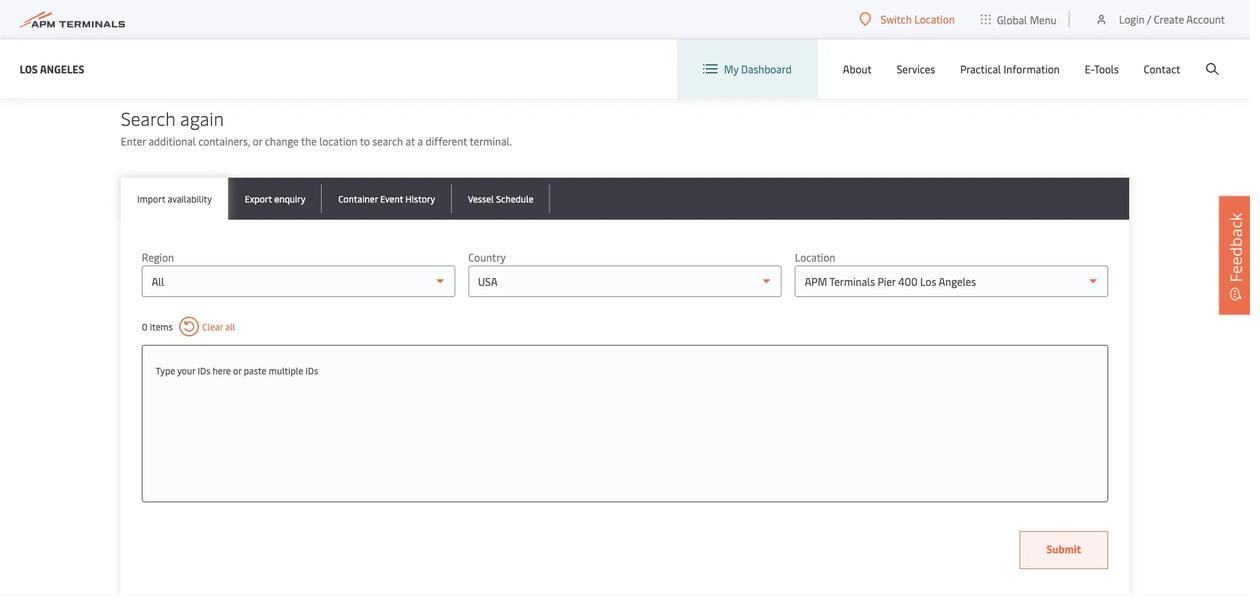 Task type: vqa. For each thing, say whether or not it's contained in the screenshot.
The The inside the Search again Enter additional containers, or change the location to search at a different terminal.
yes



Task type: locate. For each thing, give the bounding box(es) containing it.
my
[[724, 62, 739, 76]]

assume
[[754, 14, 790, 28]]

about
[[843, 62, 872, 76]]

0 horizontal spatial to
[[270, 14, 280, 28]]

or left change
[[253, 134, 262, 148]]

ids
[[198, 364, 210, 377], [306, 364, 318, 377]]

again
[[180, 105, 224, 130]]

vessel
[[384, 14, 413, 28]]

account
[[1187, 12, 1225, 26]]

1 horizontal spatial ids
[[306, 364, 318, 377]]

due care has been taken to ensure container and vessel information is as accurate as possible. apm terminals does not however assume any liability for the correctness or completeness of the information provided.
[[154, 14, 1049, 45]]

here
[[213, 364, 231, 377]]

services button
[[897, 39, 935, 99]]

search
[[372, 134, 403, 148]]

history
[[405, 192, 435, 205]]

create
[[1154, 12, 1184, 26]]

been
[[216, 14, 239, 28]]

tools
[[1094, 62, 1119, 76]]

all
[[225, 321, 235, 333]]

additional
[[149, 134, 196, 148]]

and
[[364, 14, 382, 28]]

dashboard
[[741, 62, 792, 76]]

import
[[137, 192, 165, 205]]

or right here
[[233, 364, 242, 377]]

0 horizontal spatial as
[[484, 14, 494, 28]]

0 horizontal spatial the
[[301, 134, 317, 148]]

0 horizontal spatial location
[[795, 251, 836, 265]]

availability
[[168, 192, 212, 205]]

possible.
[[552, 14, 593, 28]]

1 horizontal spatial location
[[915, 12, 955, 26]]

1 vertical spatial to
[[360, 134, 370, 148]]

my dashboard
[[724, 62, 792, 76]]

submit button
[[1020, 532, 1109, 570]]

1 horizontal spatial or
[[253, 134, 262, 148]]

export еnquiry
[[245, 192, 306, 205]]

0 horizontal spatial information
[[154, 31, 210, 45]]

practical information
[[960, 62, 1060, 76]]

event
[[380, 192, 403, 205]]

to left search at the top
[[360, 134, 370, 148]]

ids right multiple
[[306, 364, 318, 377]]

1 horizontal spatial as
[[540, 14, 550, 28]]

as right is
[[484, 14, 494, 28]]

of
[[1021, 14, 1031, 28]]

e-
[[1085, 62, 1094, 76]]

2 as from the left
[[540, 14, 550, 28]]

to inside search again enter additional containers, or change the location to search at a different terminal.
[[360, 134, 370, 148]]

information
[[1004, 62, 1060, 76]]

export
[[245, 192, 272, 205]]

/
[[1147, 12, 1151, 26]]

my dashboard button
[[703, 39, 792, 99]]

type your ids here or paste multiple ids
[[156, 364, 318, 377]]

0 horizontal spatial ids
[[198, 364, 210, 377]]

global menu button
[[968, 0, 1070, 39]]

or right "correctness"
[[940, 14, 950, 28]]

information
[[415, 14, 471, 28], [154, 31, 210, 45]]

care
[[175, 14, 195, 28]]

the
[[865, 14, 880, 28], [1033, 14, 1049, 28], [301, 134, 317, 148]]

completeness
[[952, 14, 1018, 28]]

location
[[915, 12, 955, 26], [795, 251, 836, 265]]

to
[[270, 14, 280, 28], [360, 134, 370, 148]]

terminals
[[620, 14, 666, 28]]

2 horizontal spatial or
[[940, 14, 950, 28]]

the right of
[[1033, 14, 1049, 28]]

0 vertical spatial to
[[270, 14, 280, 28]]

0 vertical spatial or
[[940, 14, 950, 28]]

tab list
[[121, 178, 1130, 220]]

1 horizontal spatial the
[[865, 14, 880, 28]]

los
[[20, 62, 38, 76]]

different
[[426, 134, 467, 148]]

a
[[418, 134, 423, 148]]

to right taken
[[270, 14, 280, 28]]

1 horizontal spatial information
[[415, 14, 471, 28]]

contact
[[1144, 62, 1181, 76]]

global
[[997, 12, 1027, 26]]

0 vertical spatial information
[[415, 14, 471, 28]]

clear all button
[[179, 317, 235, 337]]

information down care
[[154, 31, 210, 45]]

as right accurate
[[540, 14, 550, 28]]

the right change
[[301, 134, 317, 148]]

country
[[468, 251, 506, 265]]

1 vertical spatial location
[[795, 251, 836, 265]]

None text field
[[156, 359, 1095, 383]]

e-tools button
[[1085, 39, 1119, 99]]

1 as from the left
[[484, 14, 494, 28]]

or
[[940, 14, 950, 28], [253, 134, 262, 148], [233, 364, 242, 377]]

0 vertical spatial location
[[915, 12, 955, 26]]

paste
[[244, 364, 267, 377]]

container event history button
[[322, 178, 452, 220]]

ids right the 'your' on the left of page
[[198, 364, 210, 377]]

information left is
[[415, 14, 471, 28]]

any
[[792, 14, 809, 28]]

1 vertical spatial or
[[253, 134, 262, 148]]

1 horizontal spatial to
[[360, 134, 370, 148]]

menu
[[1030, 12, 1057, 26]]

the right for
[[865, 14, 880, 28]]

0 horizontal spatial or
[[233, 364, 242, 377]]

correctness
[[883, 14, 938, 28]]



Task type: describe. For each thing, give the bounding box(es) containing it.
feedback button
[[1220, 197, 1250, 315]]

at
[[406, 134, 415, 148]]

feedback
[[1225, 213, 1246, 283]]

2 horizontal spatial the
[[1033, 14, 1049, 28]]

clear all
[[202, 321, 235, 333]]

switch
[[881, 12, 912, 26]]

liability
[[811, 14, 846, 28]]

switch location button
[[860, 12, 955, 26]]

does
[[668, 14, 691, 28]]

has
[[197, 14, 213, 28]]

or inside due care has been taken to ensure container and vessel information is as accurate as possible. apm terminals does not however assume any liability for the correctness or completeness of the information provided.
[[940, 14, 950, 28]]

practical
[[960, 62, 1001, 76]]

login
[[1119, 12, 1145, 26]]

0
[[142, 321, 148, 333]]

container
[[338, 192, 378, 205]]

container
[[317, 14, 361, 28]]

due
[[154, 14, 172, 28]]

ensure
[[283, 14, 315, 28]]

tab list containing import availability
[[121, 178, 1130, 220]]

not
[[693, 14, 709, 28]]

multiple
[[269, 364, 303, 377]]

location
[[319, 134, 358, 148]]

for
[[849, 14, 862, 28]]

your
[[177, 364, 195, 377]]

export еnquiry button
[[228, 178, 322, 220]]

еnquiry
[[274, 192, 306, 205]]

import availability button
[[121, 178, 228, 220]]

0 items
[[142, 321, 173, 333]]

apm
[[595, 14, 618, 28]]

submit
[[1047, 543, 1082, 557]]

accurate
[[497, 14, 537, 28]]

schedule
[[496, 192, 534, 205]]

angeles
[[40, 62, 84, 76]]

however
[[712, 14, 751, 28]]

type
[[156, 364, 175, 377]]

to inside due care has been taken to ensure container and vessel information is as accurate as possible. apm terminals does not however assume any liability for the correctness or completeness of the information provided.
[[270, 14, 280, 28]]

2 vertical spatial or
[[233, 364, 242, 377]]

or inside search again enter additional containers, or change the location to search at a different terminal.
[[253, 134, 262, 148]]

taken
[[241, 14, 268, 28]]

1 vertical spatial information
[[154, 31, 210, 45]]

location inside switch location button
[[915, 12, 955, 26]]

2 ids from the left
[[306, 364, 318, 377]]

services
[[897, 62, 935, 76]]

los angeles link
[[20, 61, 84, 77]]

e-tools
[[1085, 62, 1119, 76]]

the inside search again enter additional containers, or change the location to search at a different terminal.
[[301, 134, 317, 148]]

container event history
[[338, 192, 435, 205]]

1 ids from the left
[[198, 364, 210, 377]]

items
[[150, 321, 173, 333]]

los angeles
[[20, 62, 84, 76]]

import availability
[[137, 192, 212, 205]]

terminal.
[[470, 134, 512, 148]]

contact button
[[1144, 39, 1181, 99]]

switch location
[[881, 12, 955, 26]]

about button
[[843, 39, 872, 99]]

is
[[474, 14, 481, 28]]

practical information button
[[960, 39, 1060, 99]]

search again enter additional containers, or change the location to search at a different terminal.
[[121, 105, 512, 148]]

enter
[[121, 134, 146, 148]]

clear
[[202, 321, 223, 333]]

vessel schedule button
[[452, 178, 550, 220]]

provided.
[[212, 31, 256, 45]]

global menu
[[997, 12, 1057, 26]]

login / create account
[[1119, 12, 1225, 26]]

login / create account link
[[1095, 0, 1225, 39]]

vessel schedule
[[468, 192, 534, 205]]

containers,
[[198, 134, 250, 148]]

search
[[121, 105, 176, 130]]

vessel
[[468, 192, 494, 205]]

change
[[265, 134, 299, 148]]



